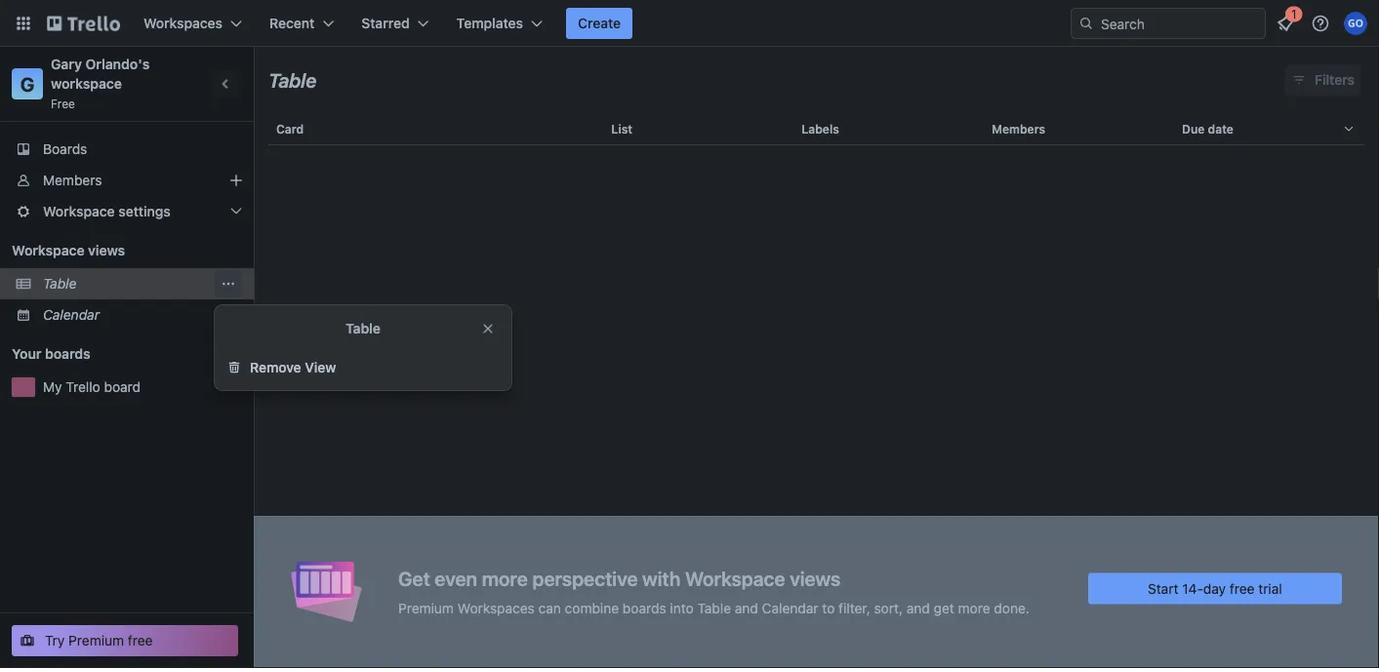 Task type: vqa. For each thing, say whether or not it's contained in the screenshot.
Email frequency
no



Task type: describe. For each thing, give the bounding box(es) containing it.
1 horizontal spatial more
[[958, 600, 990, 616]]

members inside members button
[[992, 122, 1045, 136]]

14-
[[1182, 581, 1203, 597]]

get even more perspective with workspace views premium workspaces can combine boards into table and calendar to filter, sort, and get more done.
[[398, 568, 1029, 616]]

labels
[[802, 122, 839, 136]]

table up card
[[268, 68, 317, 91]]

calendar link
[[43, 305, 242, 325]]

open information menu image
[[1311, 14, 1330, 33]]

card button
[[268, 105, 603, 152]]

trello
[[66, 379, 100, 395]]

boards inside your boards with 1 items element
[[45, 346, 90, 362]]

table down workspace views
[[43, 276, 77, 292]]

gary orlando's workspace free
[[51, 56, 153, 110]]

g link
[[12, 68, 43, 100]]

try premium free
[[45, 633, 153, 649]]

table containing card
[[254, 105, 1379, 669]]

create
[[578, 15, 621, 31]]

table up remove view 'button'
[[346, 321, 381, 337]]

workspace
[[51, 76, 122, 92]]

start 14-day free trial
[[1148, 581, 1282, 597]]

get
[[398, 568, 430, 590]]

row containing card
[[268, 105, 1364, 152]]

0 vertical spatial views
[[88, 243, 125, 259]]

Search field
[[1094, 9, 1265, 38]]

workspace actions menu image
[[221, 276, 236, 292]]

trial
[[1258, 581, 1282, 597]]

members link
[[0, 165, 254, 196]]

try premium free button
[[12, 626, 238, 657]]

boards
[[43, 141, 87, 157]]

table link
[[43, 274, 215, 294]]

Table text field
[[268, 61, 317, 99]]

your boards with 1 items element
[[12, 343, 197, 366]]

primary element
[[0, 0, 1379, 47]]

gary orlando's workspace link
[[51, 56, 153, 92]]

orlando's
[[85, 56, 150, 72]]

starred
[[361, 15, 410, 31]]

templates
[[456, 15, 523, 31]]

recent
[[269, 15, 315, 31]]

gary orlando (garyorlando) image
[[1344, 12, 1367, 35]]

into
[[670, 600, 694, 616]]

remove view button
[[215, 352, 511, 384]]

filters button
[[1285, 64, 1360, 96]]

my trello board link
[[43, 378, 242, 397]]

premium inside button
[[68, 633, 124, 649]]

workspace views
[[12, 243, 125, 259]]

gary
[[51, 56, 82, 72]]

free
[[51, 97, 75, 110]]

get
[[934, 600, 954, 616]]

settings
[[118, 203, 171, 220]]

list
[[611, 122, 632, 136]]

boards inside "get even more perspective with workspace views premium workspaces can combine boards into table and calendar to filter, sort, and get more done."
[[623, 600, 666, 616]]

date
[[1208, 122, 1233, 136]]

close popover image
[[480, 321, 496, 337]]

workspace for workspace settings
[[43, 203, 115, 220]]

remove view
[[250, 360, 336, 376]]

search image
[[1078, 16, 1094, 31]]

views inside "get even more perspective with workspace views premium workspaces can combine boards into table and calendar to filter, sort, and get more done."
[[790, 568, 841, 590]]

members button
[[984, 105, 1174, 152]]

list button
[[603, 105, 794, 152]]

start
[[1148, 581, 1178, 597]]

remove
[[250, 360, 301, 376]]

filters
[[1315, 72, 1355, 88]]



Task type: locate. For each thing, give the bounding box(es) containing it.
even
[[435, 568, 477, 590]]

your
[[12, 346, 41, 362]]

free right day
[[1230, 581, 1255, 597]]

labels button
[[794, 105, 984, 152]]

due date button
[[1174, 105, 1364, 152]]

1 vertical spatial views
[[790, 568, 841, 590]]

2 and from the left
[[907, 600, 930, 616]]

workspace for workspace views
[[12, 243, 84, 259]]

1 and from the left
[[735, 600, 758, 616]]

workspace navigation collapse icon image
[[213, 70, 240, 98]]

calendar
[[43, 307, 100, 323], [762, 600, 818, 616]]

premium down get
[[398, 600, 454, 616]]

templates button
[[445, 8, 554, 39]]

0 horizontal spatial members
[[43, 172, 102, 188]]

0 horizontal spatial calendar
[[43, 307, 100, 323]]

1 vertical spatial calendar
[[762, 600, 818, 616]]

day
[[1203, 581, 1226, 597]]

done.
[[994, 600, 1029, 616]]

0 vertical spatial more
[[482, 568, 528, 590]]

workspace down 'workspace settings'
[[12, 243, 84, 259]]

start 14-day free trial link
[[1088, 573, 1342, 605]]

boards
[[45, 346, 90, 362], [623, 600, 666, 616]]

your boards
[[12, 346, 90, 362]]

1 horizontal spatial members
[[992, 122, 1045, 136]]

workspace up workspace views
[[43, 203, 115, 220]]

try
[[45, 633, 65, 649]]

calendar up your boards
[[43, 307, 100, 323]]

table inside "get even more perspective with workspace views premium workspaces can combine boards into table and calendar to filter, sort, and get more done."
[[697, 600, 731, 616]]

0 vertical spatial members
[[992, 122, 1045, 136]]

my trello board
[[43, 379, 141, 395]]

1 horizontal spatial free
[[1230, 581, 1255, 597]]

workspace settings button
[[0, 196, 254, 227]]

workspace
[[43, 203, 115, 220], [12, 243, 84, 259], [685, 568, 785, 590]]

g
[[20, 72, 34, 95]]

workspace inside "get even more perspective with workspace views premium workspaces can combine boards into table and calendar to filter, sort, and get more done."
[[685, 568, 785, 590]]

workspaces inside popup button
[[143, 15, 223, 31]]

0 vertical spatial workspace
[[43, 203, 115, 220]]

1 horizontal spatial calendar
[[762, 600, 818, 616]]

workspace settings
[[43, 203, 171, 220]]

more right get at the bottom of page
[[958, 600, 990, 616]]

table
[[268, 68, 317, 91], [43, 276, 77, 292], [346, 321, 381, 337], [697, 600, 731, 616]]

workspaces inside "get even more perspective with workspace views premium workspaces can combine boards into table and calendar to filter, sort, and get more done."
[[457, 600, 535, 616]]

and left get at the bottom of page
[[907, 600, 930, 616]]

0 vertical spatial workspaces
[[143, 15, 223, 31]]

0 horizontal spatial workspaces
[[143, 15, 223, 31]]

filter,
[[838, 600, 870, 616]]

to
[[822, 600, 835, 616]]

1 vertical spatial workspaces
[[457, 600, 535, 616]]

0 horizontal spatial free
[[128, 633, 153, 649]]

members inside members link
[[43, 172, 102, 188]]

0 horizontal spatial premium
[[68, 633, 124, 649]]

card
[[276, 122, 304, 136]]

more
[[482, 568, 528, 590], [958, 600, 990, 616]]

table right into
[[697, 600, 731, 616]]

premium right try
[[68, 633, 124, 649]]

combine
[[565, 600, 619, 616]]

0 horizontal spatial more
[[482, 568, 528, 590]]

1 horizontal spatial workspaces
[[457, 600, 535, 616]]

views up to
[[790, 568, 841, 590]]

free
[[1230, 581, 1255, 597], [128, 633, 153, 649]]

0 horizontal spatial views
[[88, 243, 125, 259]]

calendar inside "get even more perspective with workspace views premium workspaces can combine boards into table and calendar to filter, sort, and get more done."
[[762, 600, 818, 616]]

sort,
[[874, 600, 903, 616]]

recent button
[[258, 8, 346, 39]]

1 vertical spatial more
[[958, 600, 990, 616]]

more right even
[[482, 568, 528, 590]]

boards down with
[[623, 600, 666, 616]]

0 vertical spatial boards
[[45, 346, 90, 362]]

table
[[254, 105, 1379, 669]]

views
[[88, 243, 125, 259], [790, 568, 841, 590]]

free inside button
[[128, 633, 153, 649]]

back to home image
[[47, 8, 120, 39]]

and right into
[[735, 600, 758, 616]]

with
[[642, 568, 681, 590]]

due
[[1182, 122, 1205, 136]]

menu
[[215, 270, 242, 298]]

row
[[268, 105, 1364, 152]]

0 horizontal spatial boards
[[45, 346, 90, 362]]

boards up my
[[45, 346, 90, 362]]

board
[[104, 379, 141, 395]]

my
[[43, 379, 62, 395]]

1 vertical spatial workspace
[[12, 243, 84, 259]]

can
[[538, 600, 561, 616]]

1 vertical spatial members
[[43, 172, 102, 188]]

due date
[[1182, 122, 1233, 136]]

1 vertical spatial free
[[128, 633, 153, 649]]

view
[[305, 360, 336, 376]]

workspaces button
[[132, 8, 254, 39]]

create button
[[566, 8, 633, 39]]

workspaces
[[143, 15, 223, 31], [457, 600, 535, 616]]

2 vertical spatial workspace
[[685, 568, 785, 590]]

1 vertical spatial premium
[[68, 633, 124, 649]]

perspective
[[532, 568, 638, 590]]

premium
[[398, 600, 454, 616], [68, 633, 124, 649]]

and
[[735, 600, 758, 616], [907, 600, 930, 616]]

workspaces up workspace navigation collapse icon
[[143, 15, 223, 31]]

0 vertical spatial calendar
[[43, 307, 100, 323]]

workspace inside popup button
[[43, 203, 115, 220]]

1 vertical spatial boards
[[623, 600, 666, 616]]

1 horizontal spatial views
[[790, 568, 841, 590]]

free right try
[[128, 633, 153, 649]]

premium inside "get even more perspective with workspace views premium workspaces can combine boards into table and calendar to filter, sort, and get more done."
[[398, 600, 454, 616]]

0 vertical spatial premium
[[398, 600, 454, 616]]

boards link
[[0, 134, 254, 165]]

add board image
[[226, 346, 242, 362]]

0 horizontal spatial and
[[735, 600, 758, 616]]

1 horizontal spatial boards
[[623, 600, 666, 616]]

1 notification image
[[1274, 12, 1297, 35]]

workspace up into
[[685, 568, 785, 590]]

views down 'workspace settings'
[[88, 243, 125, 259]]

calendar left to
[[762, 600, 818, 616]]

starred button
[[350, 8, 441, 39]]

members
[[992, 122, 1045, 136], [43, 172, 102, 188]]

workspaces down even
[[457, 600, 535, 616]]

1 horizontal spatial premium
[[398, 600, 454, 616]]

0 vertical spatial free
[[1230, 581, 1255, 597]]

1 horizontal spatial and
[[907, 600, 930, 616]]



